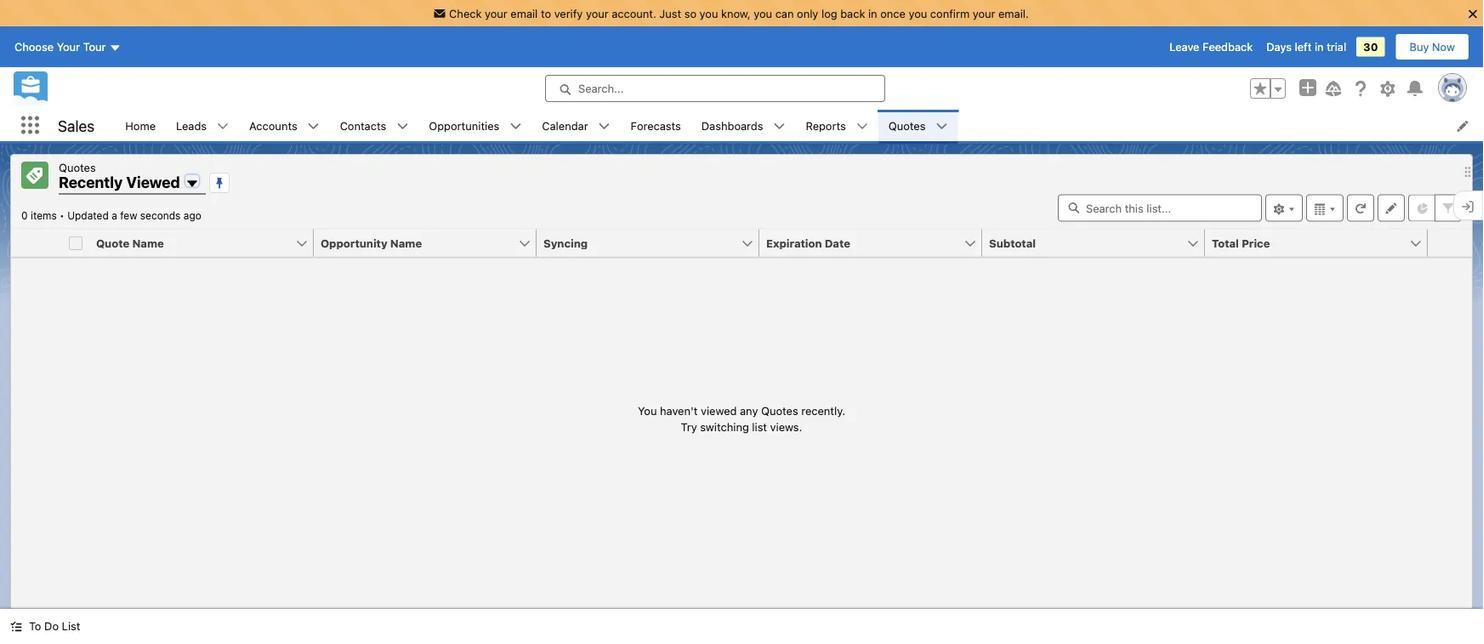 Task type: locate. For each thing, give the bounding box(es) containing it.
3 your from the left
[[973, 7, 996, 20]]

2 horizontal spatial quotes
[[889, 119, 926, 132]]

2 vertical spatial quotes
[[761, 404, 799, 417]]

2 horizontal spatial text default image
[[936, 120, 948, 132]]

0
[[21, 210, 28, 222]]

opportunity name button
[[314, 229, 518, 256]]

quotes right 'reports' list item
[[889, 119, 926, 132]]

cell
[[62, 229, 89, 257]]

price
[[1242, 236, 1270, 249]]

subtotal element
[[983, 229, 1216, 257]]

0 vertical spatial quotes
[[889, 119, 926, 132]]

in right left
[[1315, 40, 1324, 53]]

1 text default image from the left
[[599, 120, 610, 132]]

name inside opportunity name button
[[390, 236, 422, 249]]

feedback
[[1203, 40, 1253, 53]]

name
[[132, 236, 164, 249], [390, 236, 422, 249]]

reports list item
[[796, 110, 879, 141]]

0 horizontal spatial in
[[869, 7, 878, 20]]

0 vertical spatial in
[[869, 7, 878, 20]]

2 horizontal spatial your
[[973, 7, 996, 20]]

list
[[752, 420, 767, 433]]

text default image inside leads list item
[[217, 120, 229, 132]]

text default image
[[217, 120, 229, 132], [308, 120, 320, 132], [397, 120, 409, 132], [510, 120, 522, 132], [856, 120, 868, 132], [10, 621, 22, 633]]

opportunities link
[[419, 110, 510, 141]]

leave feedback link
[[1170, 40, 1253, 53]]

leads list item
[[166, 110, 239, 141]]

in right back
[[869, 7, 878, 20]]

you right the once on the top of the page
[[909, 7, 927, 20]]

0 horizontal spatial name
[[132, 236, 164, 249]]

item number image
[[11, 229, 62, 256]]

choose your tour button
[[14, 33, 122, 60]]

total price button
[[1205, 229, 1410, 256]]

0 horizontal spatial text default image
[[599, 120, 610, 132]]

tour
[[83, 40, 106, 53]]

to do list button
[[0, 609, 91, 643]]

3 you from the left
[[909, 7, 927, 20]]

quotes
[[889, 119, 926, 132], [59, 161, 96, 174], [761, 404, 799, 417]]

name down seconds
[[132, 236, 164, 249]]

expiration date element
[[760, 229, 993, 257]]

leads link
[[166, 110, 217, 141]]

quotes down sales
[[59, 161, 96, 174]]

group
[[1251, 78, 1286, 99]]

1 horizontal spatial text default image
[[774, 120, 786, 132]]

none search field inside recently viewed|quotes|list view element
[[1058, 194, 1262, 222]]

expiration date
[[766, 236, 851, 249]]

text default image right leads
[[217, 120, 229, 132]]

date
[[825, 236, 851, 249]]

status
[[638, 402, 846, 435]]

accounts list item
[[239, 110, 330, 141]]

haven't
[[660, 404, 698, 417]]

text default image left to
[[10, 621, 22, 633]]

left
[[1295, 40, 1312, 53]]

Search Recently Viewed list view. search field
[[1058, 194, 1262, 222]]

views.
[[770, 420, 803, 433]]

can
[[776, 7, 794, 20]]

calendar list item
[[532, 110, 621, 141]]

item number element
[[11, 229, 62, 257]]

total
[[1212, 236, 1239, 249]]

name right opportunity
[[390, 236, 422, 249]]

your right verify
[[586, 7, 609, 20]]

you right so
[[700, 7, 718, 20]]

name for opportunity name
[[390, 236, 422, 249]]

contacts list item
[[330, 110, 419, 141]]

buy now button
[[1396, 33, 1470, 60]]

text default image for leads
[[217, 120, 229, 132]]

1 your from the left
[[485, 7, 508, 20]]

1 horizontal spatial your
[[586, 7, 609, 20]]

forecasts link
[[621, 110, 691, 141]]

updated
[[67, 210, 109, 222]]

trial
[[1327, 40, 1347, 53]]

3 text default image from the left
[[936, 120, 948, 132]]

your
[[485, 7, 508, 20], [586, 7, 609, 20], [973, 7, 996, 20]]

text default image inside 'reports' list item
[[856, 120, 868, 132]]

1 vertical spatial in
[[1315, 40, 1324, 53]]

list containing home
[[115, 110, 1484, 141]]

you left can
[[754, 7, 773, 20]]

confirm
[[931, 7, 970, 20]]

quotes link
[[879, 110, 936, 141]]

status containing you haven't viewed any quotes recently.
[[638, 402, 846, 435]]

seconds
[[140, 210, 181, 222]]

text default image inside calendar list item
[[599, 120, 610, 132]]

2 text default image from the left
[[774, 120, 786, 132]]

action element
[[1428, 229, 1473, 257]]

text default image inside "opportunities" list item
[[510, 120, 522, 132]]

None search field
[[1058, 194, 1262, 222]]

opportunity name
[[321, 236, 422, 249]]

text default image for opportunities
[[510, 120, 522, 132]]

text default image right contacts
[[397, 120, 409, 132]]

recently
[[59, 173, 123, 191]]

log
[[822, 7, 838, 20]]

1 horizontal spatial quotes
[[761, 404, 799, 417]]

text default image inside dashboards list item
[[774, 120, 786, 132]]

in
[[869, 7, 878, 20], [1315, 40, 1324, 53]]

name inside quote name button
[[132, 236, 164, 249]]

2 horizontal spatial you
[[909, 7, 927, 20]]

1 horizontal spatial name
[[390, 236, 422, 249]]

you
[[700, 7, 718, 20], [754, 7, 773, 20], [909, 7, 927, 20]]

ago
[[184, 210, 201, 222]]

1 name from the left
[[132, 236, 164, 249]]

text default image inside "quotes" list item
[[936, 120, 948, 132]]

email
[[511, 7, 538, 20]]

text default image for dashboards
[[774, 120, 786, 132]]

choose
[[14, 40, 54, 53]]

1 horizontal spatial you
[[754, 7, 773, 20]]

2 name from the left
[[390, 236, 422, 249]]

text default image for quotes
[[936, 120, 948, 132]]

few
[[120, 210, 137, 222]]

account.
[[612, 7, 657, 20]]

your left email at the top of page
[[485, 7, 508, 20]]

text default image left calendar
[[510, 120, 522, 132]]

do
[[44, 620, 59, 632]]

text default image
[[599, 120, 610, 132], [774, 120, 786, 132], [936, 120, 948, 132]]

calendar link
[[532, 110, 599, 141]]

recently viewed
[[59, 173, 180, 191]]

viewed
[[126, 173, 180, 191]]

buy
[[1410, 40, 1430, 53]]

0 horizontal spatial your
[[485, 7, 508, 20]]

to
[[541, 7, 551, 20]]

recently viewed|quotes|list view element
[[10, 154, 1473, 609]]

so
[[685, 7, 697, 20]]

0 horizontal spatial you
[[700, 7, 718, 20]]

text default image right accounts
[[308, 120, 320, 132]]

your left email.
[[973, 7, 996, 20]]

1 you from the left
[[700, 7, 718, 20]]

name for quote name
[[132, 236, 164, 249]]

search...
[[578, 82, 624, 95]]

text default image right reports
[[856, 120, 868, 132]]

text default image inside accounts list item
[[308, 120, 320, 132]]

quote
[[96, 236, 129, 249]]

items
[[31, 210, 57, 222]]

text default image inside to do list button
[[10, 621, 22, 633]]

text default image inside contacts "list item"
[[397, 120, 409, 132]]

list
[[115, 110, 1484, 141]]

0 horizontal spatial quotes
[[59, 161, 96, 174]]

choose your tour
[[14, 40, 106, 53]]

quotes up the views.
[[761, 404, 799, 417]]

quote name button
[[89, 229, 295, 256]]



Task type: describe. For each thing, give the bounding box(es) containing it.
home
[[125, 119, 156, 132]]

once
[[881, 7, 906, 20]]

to
[[29, 620, 41, 632]]

0 items • updated a few seconds ago
[[21, 210, 201, 222]]

you haven't viewed any quotes recently. try switching list views.
[[638, 404, 846, 433]]

leave feedback
[[1170, 40, 1253, 53]]

know,
[[721, 7, 751, 20]]

1 horizontal spatial in
[[1315, 40, 1324, 53]]

reports
[[806, 119, 846, 132]]

total price
[[1212, 236, 1270, 249]]

sales
[[58, 116, 95, 135]]

check your email to verify your account. just so you know, you can only log back in once you confirm your email.
[[449, 7, 1029, 20]]

to do list
[[29, 620, 80, 632]]

viewed
[[701, 404, 737, 417]]

dashboards
[[702, 119, 763, 132]]

accounts link
[[239, 110, 308, 141]]

days
[[1267, 40, 1292, 53]]

a
[[112, 210, 117, 222]]

status inside recently viewed|quotes|list view element
[[638, 402, 846, 435]]

switching
[[700, 420, 749, 433]]

dashboards link
[[691, 110, 774, 141]]

30
[[1364, 40, 1379, 53]]

opportunities
[[429, 119, 500, 132]]

buy now
[[1410, 40, 1456, 53]]

1 vertical spatial quotes
[[59, 161, 96, 174]]

opportunities list item
[[419, 110, 532, 141]]

check
[[449, 7, 482, 20]]

back
[[841, 7, 865, 20]]

search... button
[[545, 75, 886, 102]]

syncing
[[544, 236, 588, 249]]

subtotal
[[989, 236, 1036, 249]]

leads
[[176, 119, 207, 132]]

2 you from the left
[[754, 7, 773, 20]]

home link
[[115, 110, 166, 141]]

try
[[681, 420, 697, 433]]

reports link
[[796, 110, 856, 141]]

recently viewed status
[[21, 210, 67, 222]]

2 your from the left
[[586, 7, 609, 20]]

quotes image
[[21, 162, 48, 189]]

subtotal button
[[983, 229, 1187, 256]]

text default image for reports
[[856, 120, 868, 132]]

cell inside recently viewed|quotes|list view element
[[62, 229, 89, 257]]

expiration date button
[[760, 229, 964, 256]]

syncing element
[[537, 229, 770, 257]]

verify
[[554, 7, 583, 20]]

quote name element
[[89, 229, 324, 257]]

text default image for calendar
[[599, 120, 610, 132]]

your
[[57, 40, 80, 53]]

calendar
[[542, 119, 588, 132]]

contacts
[[340, 119, 386, 132]]

opportunity name element
[[314, 229, 547, 257]]

forecasts
[[631, 119, 681, 132]]

dashboards list item
[[691, 110, 796, 141]]

quote name
[[96, 236, 164, 249]]

quotes inside list item
[[889, 119, 926, 132]]

opportunity
[[321, 236, 388, 249]]

text default image for contacts
[[397, 120, 409, 132]]

quotes inside "you haven't viewed any quotes recently. try switching list views."
[[761, 404, 799, 417]]

syncing button
[[537, 229, 741, 256]]

any
[[740, 404, 758, 417]]

just
[[660, 7, 682, 20]]

•
[[60, 210, 64, 222]]

quotes list item
[[879, 110, 958, 141]]

email.
[[999, 7, 1029, 20]]

only
[[797, 7, 819, 20]]

list
[[62, 620, 80, 632]]

action image
[[1428, 229, 1473, 256]]

contacts link
[[330, 110, 397, 141]]

days left in trial
[[1267, 40, 1347, 53]]

now
[[1433, 40, 1456, 53]]

leave
[[1170, 40, 1200, 53]]

text default image for accounts
[[308, 120, 320, 132]]

expiration
[[766, 236, 822, 249]]

you
[[638, 404, 657, 417]]

accounts
[[249, 119, 297, 132]]

total price element
[[1205, 229, 1439, 257]]

recently.
[[802, 404, 846, 417]]



Task type: vqa. For each thing, say whether or not it's contained in the screenshot.
switching
yes



